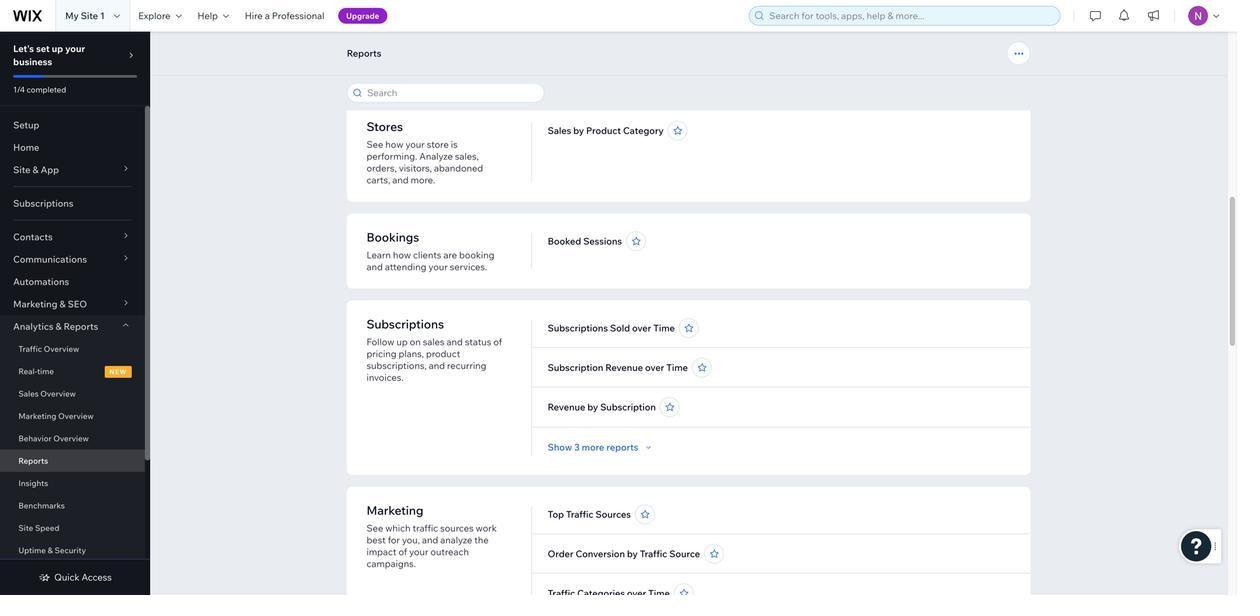 Task type: vqa. For each thing, say whether or not it's contained in the screenshot.
Top Traffic Sources
yes



Task type: describe. For each thing, give the bounding box(es) containing it.
automations
[[13, 276, 69, 288]]

booked sessions
[[548, 236, 622, 247]]

app
[[41, 164, 59, 176]]

3
[[575, 442, 580, 453]]

let's
[[13, 43, 34, 54]]

campaigns.
[[367, 559, 416, 570]]

marketing for marketing & seo
[[13, 299, 57, 310]]

outreach
[[431, 547, 469, 558]]

behavior overview
[[18, 434, 89, 444]]

bookings learn how clients are booking and attending your services.
[[367, 230, 495, 273]]

& for site
[[33, 164, 39, 176]]

marketing & seo
[[13, 299, 87, 310]]

help button
[[190, 0, 237, 32]]

marketing & seo button
[[0, 293, 145, 316]]

quick access button
[[38, 572, 112, 584]]

marketing overview
[[18, 412, 94, 422]]

my
[[65, 10, 79, 21]]

your inside stores see how your store is performing. analyze sales, orders, visitors, abandoned carts, and more.
[[406, 139, 425, 150]]

marketing for marketing overview
[[18, 412, 56, 422]]

more
[[582, 442, 605, 453]]

analytics & reports button
[[0, 316, 145, 338]]

sources
[[440, 523, 474, 535]]

is
[[451, 139, 458, 150]]

site & app
[[13, 164, 59, 176]]

of inside 'subscriptions follow up on sales and status of pricing plans, product subscriptions, and recurring invoices.'
[[494, 336, 502, 348]]

& for analytics
[[56, 321, 62, 333]]

are
[[444, 249, 457, 261]]

and down product
[[429, 360, 445, 372]]

time
[[37, 367, 54, 377]]

hire
[[245, 10, 263, 21]]

the
[[475, 535, 489, 546]]

communications
[[13, 254, 87, 265]]

up for let's
[[52, 43, 63, 54]]

show 3 more reports
[[548, 442, 639, 453]]

0 vertical spatial site
[[81, 10, 98, 21]]

reports link
[[0, 450, 145, 473]]

marketing for marketing see which traffic sources work best for you, and analyze the impact of your outreach campaigns.
[[367, 504, 424, 518]]

seo
[[68, 299, 87, 310]]

benchmarks
[[18, 501, 65, 511]]

1 vertical spatial subscription
[[601, 402, 656, 413]]

hire a professional link
[[237, 0, 333, 32]]

my site 1
[[65, 10, 105, 21]]

insights link
[[0, 473, 145, 495]]

analyze
[[441, 535, 473, 546]]

booking
[[459, 249, 495, 261]]

plans,
[[399, 348, 424, 360]]

analytics & reports
[[13, 321, 98, 333]]

1
[[100, 10, 105, 21]]

top traffic sources
[[548, 509, 631, 521]]

site speed link
[[0, 517, 145, 540]]

insights
[[18, 479, 48, 489]]

on
[[410, 336, 421, 348]]

subscriptions for subscriptions follow up on sales and status of pricing plans, product subscriptions, and recurring invoices.
[[367, 317, 444, 332]]

help
[[198, 10, 218, 21]]

bookings
[[367, 230, 420, 245]]

overview for sales overview
[[40, 389, 76, 399]]

you,
[[402, 535, 420, 546]]

analyze
[[420, 151, 453, 162]]

reports for reports link
[[18, 456, 48, 466]]

services.
[[450, 261, 488, 273]]

site speed
[[18, 524, 59, 534]]

reports
[[607, 442, 639, 453]]

behavior overview link
[[0, 428, 145, 450]]

traffic overview
[[18, 344, 79, 354]]

1 horizontal spatial revenue
[[606, 362, 643, 374]]

Search for tools, apps, help & more... field
[[766, 7, 1057, 25]]

real-
[[18, 367, 37, 377]]

booked
[[548, 236, 582, 247]]

follow
[[367, 336, 395, 348]]

quick
[[54, 572, 80, 584]]

category
[[623, 125, 664, 136]]

time for subscription revenue over time
[[667, 362, 688, 374]]

subscriptions sold over time
[[548, 323, 675, 334]]

for
[[388, 535, 400, 546]]

a
[[265, 10, 270, 21]]

security
[[55, 546, 86, 556]]

subscription revenue over time
[[548, 362, 688, 374]]

benchmarks link
[[0, 495, 145, 517]]

business
[[13, 56, 52, 68]]

by for product
[[574, 125, 584, 136]]

status
[[465, 336, 492, 348]]

learn
[[367, 249, 391, 261]]

subscriptions,
[[367, 360, 427, 372]]

traffic overview link
[[0, 338, 145, 361]]

behavior
[[18, 434, 52, 444]]

show
[[548, 442, 572, 453]]

2 horizontal spatial traffic
[[640, 549, 668, 560]]

1/4 completed
[[13, 85, 66, 95]]

overview for behavior overview
[[53, 434, 89, 444]]

setup
[[13, 119, 39, 131]]

attending
[[385, 261, 427, 273]]

communications button
[[0, 248, 145, 271]]

sales for sales by product category
[[548, 125, 572, 136]]

and inside bookings learn how clients are booking and attending your services.
[[367, 261, 383, 273]]

reports inside popup button
[[64, 321, 98, 333]]

store
[[427, 139, 449, 150]]



Task type: locate. For each thing, give the bounding box(es) containing it.
see for marketing
[[367, 523, 384, 535]]

and up product
[[447, 336, 463, 348]]

abandoned
[[434, 162, 483, 174]]

sales left product
[[548, 125, 572, 136]]

site for site speed
[[18, 524, 33, 534]]

by left product
[[574, 125, 584, 136]]

work
[[476, 523, 497, 535]]

0 horizontal spatial revenue
[[548, 402, 586, 413]]

order conversion by traffic source
[[548, 549, 701, 560]]

sales,
[[455, 151, 479, 162]]

0 horizontal spatial by
[[574, 125, 584, 136]]

overview down analytics & reports
[[44, 344, 79, 354]]

& left app
[[33, 164, 39, 176]]

sidebar element
[[0, 32, 150, 596]]

0 vertical spatial how
[[386, 139, 404, 150]]

clients
[[413, 249, 442, 261]]

your right set
[[65, 43, 85, 54]]

1 vertical spatial see
[[367, 523, 384, 535]]

sales for sales overview
[[18, 389, 39, 399]]

by
[[574, 125, 584, 136], [588, 402, 599, 413], [627, 549, 638, 560]]

sales down real-
[[18, 389, 39, 399]]

subscription up revenue by subscription
[[548, 362, 604, 374]]

and inside marketing see which traffic sources work best for you, and analyze the impact of your outreach campaigns.
[[422, 535, 439, 546]]

1 horizontal spatial traffic
[[566, 509, 594, 521]]

your down you,
[[409, 547, 429, 558]]

which
[[386, 523, 411, 535]]

2 horizontal spatial by
[[627, 549, 638, 560]]

1 vertical spatial traffic
[[566, 509, 594, 521]]

over for sold
[[633, 323, 652, 334]]

revenue by subscription
[[548, 402, 656, 413]]

how for stores
[[386, 139, 404, 150]]

2 vertical spatial site
[[18, 524, 33, 534]]

& inside 'dropdown button'
[[60, 299, 66, 310]]

performing.
[[367, 151, 418, 162]]

your inside let's set up your business
[[65, 43, 85, 54]]

0 vertical spatial up
[[52, 43, 63, 54]]

how up attending
[[393, 249, 411, 261]]

2 horizontal spatial subscriptions
[[548, 323, 608, 334]]

0 horizontal spatial subscriptions
[[13, 198, 73, 209]]

over down the subscriptions sold over time
[[646, 362, 665, 374]]

professional
[[272, 10, 325, 21]]

real-time
[[18, 367, 54, 377]]

0 horizontal spatial sales
[[18, 389, 39, 399]]

uptime & security
[[18, 546, 86, 556]]

& for marketing
[[60, 299, 66, 310]]

site down the home
[[13, 164, 30, 176]]

0 horizontal spatial traffic
[[18, 344, 42, 354]]

up inside 'subscriptions follow up on sales and status of pricing plans, product subscriptions, and recurring invoices.'
[[397, 336, 408, 348]]

sales inside sidebar element
[[18, 389, 39, 399]]

sales
[[548, 125, 572, 136], [18, 389, 39, 399]]

2 vertical spatial marketing
[[367, 504, 424, 518]]

1 vertical spatial by
[[588, 402, 599, 413]]

traffic
[[413, 523, 438, 535]]

subscriptions left "sold"
[[548, 323, 608, 334]]

overview up marketing overview
[[40, 389, 76, 399]]

uptime
[[18, 546, 46, 556]]

marketing up analytics at the left
[[13, 299, 57, 310]]

2 vertical spatial reports
[[18, 456, 48, 466]]

& right uptime
[[48, 546, 53, 556]]

& for uptime
[[48, 546, 53, 556]]

your inside marketing see which traffic sources work best for you, and analyze the impact of your outreach campaigns.
[[409, 547, 429, 558]]

how up the performing.
[[386, 139, 404, 150]]

upgrade
[[346, 11, 380, 21]]

up inside let's set up your business
[[52, 43, 63, 54]]

& left the seo
[[60, 299, 66, 310]]

see
[[367, 139, 384, 150], [367, 523, 384, 535]]

revenue
[[606, 362, 643, 374], [548, 402, 586, 413]]

1 vertical spatial revenue
[[548, 402, 586, 413]]

2 see from the top
[[367, 523, 384, 535]]

over right "sold"
[[633, 323, 652, 334]]

1 vertical spatial up
[[397, 336, 408, 348]]

your down the clients
[[429, 261, 448, 273]]

0 vertical spatial subscription
[[548, 362, 604, 374]]

2 vertical spatial by
[[627, 549, 638, 560]]

reports down upgrade button
[[347, 47, 382, 59]]

subscriptions inside sidebar element
[[13, 198, 73, 209]]

top
[[548, 509, 564, 521]]

1 vertical spatial over
[[646, 362, 665, 374]]

invoices.
[[367, 372, 404, 384]]

by right conversion
[[627, 549, 638, 560]]

subscriptions up 'on'
[[367, 317, 444, 332]]

subscription up reports
[[601, 402, 656, 413]]

how for bookings
[[393, 249, 411, 261]]

0 vertical spatial reports
[[347, 47, 382, 59]]

1 horizontal spatial by
[[588, 402, 599, 413]]

explore
[[138, 10, 171, 21]]

by for subscription
[[588, 402, 599, 413]]

2 horizontal spatial reports
[[347, 47, 382, 59]]

marketing inside 'dropdown button'
[[13, 299, 57, 310]]

over for revenue
[[646, 362, 665, 374]]

1 horizontal spatial sales
[[548, 125, 572, 136]]

overview up behavior overview link
[[58, 412, 94, 422]]

and inside stores see how your store is performing. analyze sales, orders, visitors, abandoned carts, and more.
[[393, 174, 409, 186]]

reports for reports button
[[347, 47, 382, 59]]

up for subscriptions
[[397, 336, 408, 348]]

revenue down "sold"
[[606, 362, 643, 374]]

new
[[109, 368, 127, 376]]

1 horizontal spatial of
[[494, 336, 502, 348]]

0 vertical spatial sales
[[548, 125, 572, 136]]

set
[[36, 43, 50, 54]]

by up more
[[588, 402, 599, 413]]

show 3 more reports button
[[548, 442, 655, 454]]

overview up reports link
[[53, 434, 89, 444]]

automations link
[[0, 271, 145, 293]]

access
[[82, 572, 112, 584]]

see down stores
[[367, 139, 384, 150]]

stores
[[367, 119, 403, 134]]

marketing overview link
[[0, 405, 145, 428]]

1 vertical spatial of
[[399, 547, 407, 558]]

1 vertical spatial site
[[13, 164, 30, 176]]

reports down the seo
[[64, 321, 98, 333]]

your inside bookings learn how clients are booking and attending your services.
[[429, 261, 448, 273]]

revenue up show
[[548, 402, 586, 413]]

traffic up real-
[[18, 344, 42, 354]]

site for site & app
[[13, 164, 30, 176]]

site left speed
[[18, 524, 33, 534]]

time
[[654, 323, 675, 334], [667, 362, 688, 374]]

and down visitors,
[[393, 174, 409, 186]]

analytics
[[13, 321, 54, 333]]

1 vertical spatial how
[[393, 249, 411, 261]]

and down traffic on the left bottom of the page
[[422, 535, 439, 546]]

home
[[13, 142, 39, 153]]

of down you,
[[399, 547, 407, 558]]

carts,
[[367, 174, 391, 186]]

home link
[[0, 136, 145, 159]]

sales by product category
[[548, 125, 664, 136]]

more.
[[411, 174, 435, 186]]

sessions
[[584, 236, 622, 247]]

site inside popup button
[[13, 164, 30, 176]]

1 vertical spatial time
[[667, 362, 688, 374]]

marketing up behavior
[[18, 412, 56, 422]]

let's set up your business
[[13, 43, 85, 68]]

1/4
[[13, 85, 25, 95]]

marketing see which traffic sources work best for you, and analyze the impact of your outreach campaigns.
[[367, 504, 497, 570]]

2 vertical spatial traffic
[[640, 549, 668, 560]]

0 vertical spatial marketing
[[13, 299, 57, 310]]

1 vertical spatial marketing
[[18, 412, 56, 422]]

reports up insights
[[18, 456, 48, 466]]

0 horizontal spatial of
[[399, 547, 407, 558]]

order
[[548, 549, 574, 560]]

1 horizontal spatial subscriptions
[[367, 317, 444, 332]]

1 vertical spatial sales
[[18, 389, 39, 399]]

overview
[[44, 344, 79, 354], [40, 389, 76, 399], [58, 412, 94, 422], [53, 434, 89, 444]]

speed
[[35, 524, 59, 534]]

traffic left source
[[640, 549, 668, 560]]

Search field
[[364, 84, 540, 102]]

quick access
[[54, 572, 112, 584]]

marketing up which
[[367, 504, 424, 518]]

up left 'on'
[[397, 336, 408, 348]]

product
[[426, 348, 461, 360]]

how inside stores see how your store is performing. analyze sales, orders, visitors, abandoned carts, and more.
[[386, 139, 404, 150]]

your left store
[[406, 139, 425, 150]]

reports inside button
[[347, 47, 382, 59]]

of right status
[[494, 336, 502, 348]]

0 vertical spatial by
[[574, 125, 584, 136]]

sales
[[423, 336, 445, 348]]

reports
[[347, 47, 382, 59], [64, 321, 98, 333], [18, 456, 48, 466]]

0 vertical spatial time
[[654, 323, 675, 334]]

sold
[[610, 323, 630, 334]]

uptime & security link
[[0, 540, 145, 562]]

overview for traffic overview
[[44, 344, 79, 354]]

traffic right 'top'
[[566, 509, 594, 521]]

subscriptions down app
[[13, 198, 73, 209]]

1 see from the top
[[367, 139, 384, 150]]

source
[[670, 549, 701, 560]]

stores see how your store is performing. analyze sales, orders, visitors, abandoned carts, and more.
[[367, 119, 483, 186]]

orders,
[[367, 162, 397, 174]]

contacts button
[[0, 226, 145, 248]]

traffic inside sidebar element
[[18, 344, 42, 354]]

product
[[587, 125, 621, 136]]

overview for marketing overview
[[58, 412, 94, 422]]

&
[[33, 164, 39, 176], [60, 299, 66, 310], [56, 321, 62, 333], [48, 546, 53, 556]]

time for subscriptions sold over time
[[654, 323, 675, 334]]

subscriptions follow up on sales and status of pricing plans, product subscriptions, and recurring invoices.
[[367, 317, 502, 384]]

0 vertical spatial of
[[494, 336, 502, 348]]

0 vertical spatial traffic
[[18, 344, 42, 354]]

setup link
[[0, 114, 145, 136]]

site & app button
[[0, 159, 145, 181]]

up right set
[[52, 43, 63, 54]]

see inside stores see how your store is performing. analyze sales, orders, visitors, abandoned carts, and more.
[[367, 139, 384, 150]]

see up best
[[367, 523, 384, 535]]

1 horizontal spatial reports
[[64, 321, 98, 333]]

0 vertical spatial revenue
[[606, 362, 643, 374]]

sources
[[596, 509, 631, 521]]

your
[[65, 43, 85, 54], [406, 139, 425, 150], [429, 261, 448, 273], [409, 547, 429, 558]]

site left 1
[[81, 10, 98, 21]]

0 vertical spatial over
[[633, 323, 652, 334]]

site inside 'link'
[[18, 524, 33, 534]]

1 vertical spatial reports
[[64, 321, 98, 333]]

subscriptions
[[13, 198, 73, 209], [367, 317, 444, 332], [548, 323, 608, 334]]

of inside marketing see which traffic sources work best for you, and analyze the impact of your outreach campaigns.
[[399, 547, 407, 558]]

how inside bookings learn how clients are booking and attending your services.
[[393, 249, 411, 261]]

marketing
[[13, 299, 57, 310], [18, 412, 56, 422], [367, 504, 424, 518]]

recurring
[[447, 360, 487, 372]]

1 horizontal spatial up
[[397, 336, 408, 348]]

marketing inside marketing see which traffic sources work best for you, and analyze the impact of your outreach campaigns.
[[367, 504, 424, 518]]

subscriptions for subscriptions sold over time
[[548, 323, 608, 334]]

subscriptions for subscriptions
[[13, 198, 73, 209]]

0 horizontal spatial up
[[52, 43, 63, 54]]

0 horizontal spatial reports
[[18, 456, 48, 466]]

0 vertical spatial see
[[367, 139, 384, 150]]

and down learn
[[367, 261, 383, 273]]

subscriptions inside 'subscriptions follow up on sales and status of pricing plans, product subscriptions, and recurring invoices.'
[[367, 317, 444, 332]]

see for stores
[[367, 139, 384, 150]]

& down the marketing & seo
[[56, 321, 62, 333]]

see inside marketing see which traffic sources work best for you, and analyze the impact of your outreach campaigns.
[[367, 523, 384, 535]]

traffic
[[18, 344, 42, 354], [566, 509, 594, 521], [640, 549, 668, 560]]



